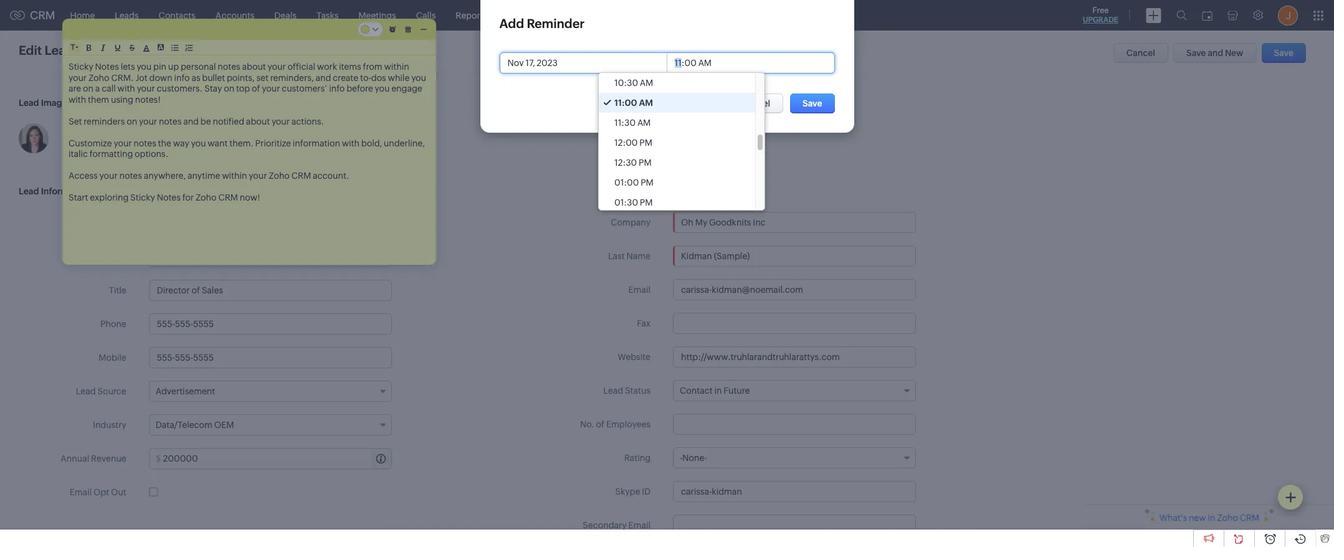 Task type: describe. For each thing, give the bounding box(es) containing it.
your inside customize your notes the way you want them. prioritize information with bold, underline, italic formatting options.
[[114, 138, 132, 148]]

your up are
[[69, 73, 87, 83]]

lead for lead owner
[[77, 218, 97, 227]]

owner
[[99, 218, 126, 227]]

create
[[333, 73, 358, 83]]

secondary
[[583, 520, 627, 530]]

customers.
[[157, 84, 203, 93]]

opt
[[94, 487, 109, 497]]

the
[[158, 138, 171, 148]]

save for the bottommost save button
[[803, 98, 822, 108]]

access
[[69, 171, 98, 181]]

set
[[69, 116, 82, 126]]

create menu image
[[1146, 8, 1162, 23]]

set
[[256, 73, 269, 83]]

bullet
[[202, 73, 225, 83]]

save and new button
[[1174, 43, 1257, 63]]

access your notes anywhere, anytime within your zoho crm account.
[[69, 171, 349, 181]]

you up "jot"
[[137, 62, 152, 72]]

from
[[363, 62, 382, 72]]

01:30
[[615, 198, 638, 208]]

way
[[173, 138, 189, 148]]

annual
[[61, 454, 89, 464]]

0 vertical spatial info
[[174, 73, 190, 83]]

minimize image
[[418, 21, 430, 37]]

set reminders on your notes and be notified about your actions.
[[69, 116, 324, 126]]

employees
[[606, 419, 651, 429]]

10:30
[[615, 78, 638, 88]]

with inside customize your notes the way you want them. prioritize information with bold, underline, italic formatting options.
[[342, 138, 360, 148]]

12:30 pm
[[615, 158, 652, 168]]

engage
[[392, 84, 422, 93]]

lead up are
[[45, 43, 74, 57]]

lead owner
[[77, 218, 126, 227]]

1 horizontal spatial on
[[127, 116, 137, 126]]

jot
[[135, 73, 148, 83]]

notified
[[213, 116, 244, 126]]

sticky inside sticky notes lets you pin up personal notes about your official work items from within your zoho crm. jot down info as bullet points, set reminders, and create to-dos while you are on a call with your customers. stay on top of your customers' info before you engage with them using notes!
[[69, 62, 93, 72]]

deals
[[274, 10, 297, 20]]

your down set
[[262, 84, 280, 93]]

last
[[608, 251, 625, 261]]

about for notes
[[242, 62, 266, 72]]

top
[[236, 84, 250, 93]]

skype id
[[615, 487, 651, 497]]

0 vertical spatial save button
[[1262, 43, 1306, 63]]

no.
[[580, 419, 594, 429]]

2 horizontal spatial on
[[224, 84, 234, 93]]

down
[[149, 73, 172, 83]]

options.
[[135, 149, 168, 159]]

items
[[339, 62, 361, 72]]

cancel for the bottommost the cancel 'button'
[[742, 98, 771, 108]]

notes inside sticky notes lets you pin up personal notes about your official work items from within your zoho crm. jot down info as bullet points, set reminders, and create to-dos while you are on a call with your customers. stay on top of your customers' info before you engage with them using notes!
[[95, 62, 119, 72]]

anywhere,
[[144, 171, 186, 181]]

skype
[[615, 487, 640, 497]]

pin
[[153, 62, 166, 72]]

lead information
[[19, 186, 90, 196]]

save and new
[[1187, 48, 1244, 58]]

0 horizontal spatial and
[[183, 116, 199, 126]]

while
[[388, 73, 410, 83]]

them
[[88, 94, 109, 104]]

up
[[168, 62, 179, 72]]

contacts link
[[149, 0, 206, 30]]

official
[[288, 62, 315, 72]]

notes!
[[135, 94, 161, 104]]

1 vertical spatial sticky
[[130, 193, 155, 203]]

points,
[[227, 73, 255, 83]]

before
[[347, 84, 373, 93]]

you up engage
[[411, 73, 426, 83]]

email opt out
[[70, 487, 126, 497]]

italic
[[69, 149, 88, 159]]

edit page layout link
[[80, 45, 147, 55]]

free upgrade
[[1083, 6, 1119, 24]]

01:30 pm
[[615, 198, 653, 208]]

work
[[317, 62, 337, 72]]

1 vertical spatial notes
[[157, 193, 181, 203]]

pm for 12:30 pm
[[639, 158, 652, 168]]

search image
[[1177, 10, 1187, 21]]

1 vertical spatial cancel button
[[729, 93, 784, 113]]

cancel for the cancel 'button' to the right
[[1127, 48, 1156, 58]]

1 vertical spatial save button
[[790, 93, 835, 113]]

lead for lead source
[[76, 386, 96, 396]]

name for first name
[[102, 252, 126, 262]]

reminders,
[[270, 73, 314, 83]]

underline,
[[384, 138, 425, 148]]

dos
[[371, 73, 386, 83]]

status
[[625, 386, 651, 396]]

search element
[[1169, 0, 1195, 31]]

MMM D, YYYY text field
[[500, 53, 667, 73]]

edit inside the edit lead edit page layout
[[80, 45, 95, 55]]

source
[[98, 386, 126, 396]]

account.
[[313, 171, 349, 181]]

am for 11:00 am
[[639, 98, 653, 108]]

reminders
[[84, 116, 125, 126]]

11:00
[[615, 98, 637, 108]]

notes inside sticky notes lets you pin up personal notes about your official work items from within your zoho crm. jot down info as bullet points, set reminders, and create to-dos while you are on a call with your customers. stay on top of your customers' info before you engage with them using notes!
[[218, 62, 240, 72]]

anytime
[[188, 171, 220, 181]]

sticky notes lets you pin up personal notes about your official work items from within your zoho crm. jot down info as bullet points, set reminders, and create to-dos while you are on a call with your customers. stay on top of your customers' info before you engage with them using notes!
[[69, 62, 428, 104]]

mobile
[[99, 353, 126, 363]]

lead for lead status
[[603, 386, 623, 396]]

pm for 01:00 pm
[[641, 178, 654, 188]]

11:30 am
[[615, 118, 651, 128]]

no. of employees
[[580, 419, 651, 429]]

formatting
[[90, 149, 133, 159]]

phone
[[100, 319, 126, 329]]

your up now!
[[249, 171, 267, 181]]

id
[[642, 487, 651, 497]]

notes up the
[[159, 116, 182, 126]]

10:30 am
[[615, 78, 653, 88]]

fax
[[637, 318, 651, 328]]

now!
[[240, 193, 260, 203]]

within inside sticky notes lets you pin up personal notes about your official work items from within your zoho crm. jot down info as bullet points, set reminders, and create to-dos while you are on a call with your customers. stay on top of your customers' info before you engage with them using notes!
[[384, 62, 409, 72]]

reports link
[[446, 0, 498, 30]]

0 horizontal spatial within
[[222, 171, 247, 181]]

out
[[111, 487, 126, 497]]

rating
[[624, 453, 651, 463]]

delete image
[[402, 21, 415, 37]]



Task type: vqa. For each thing, say whether or not it's contained in the screenshot.
Opt
yes



Task type: locate. For each thing, give the bounding box(es) containing it.
about up prioritize at the left of the page
[[246, 116, 270, 126]]

zoho right for at the top
[[196, 193, 217, 203]]

None text field
[[673, 246, 916, 267], [673, 279, 916, 300], [149, 280, 392, 301], [149, 314, 392, 335], [673, 414, 916, 435], [673, 481, 916, 502], [673, 515, 916, 536], [673, 246, 916, 267], [673, 279, 916, 300], [149, 280, 392, 301], [149, 314, 392, 335], [673, 414, 916, 435], [673, 481, 916, 502], [673, 515, 916, 536]]

edit left page
[[80, 45, 95, 55]]

1 vertical spatial crm
[[291, 171, 311, 181]]

campaigns link
[[498, 0, 564, 30]]

zoho inside sticky notes lets you pin up personal notes about your official work items from within your zoho crm. jot down info as bullet points, set reminders, and create to-dos while you are on a call with your customers. stay on top of your customers' info before you engage with them using notes!
[[88, 73, 109, 83]]

email for email opt out
[[70, 487, 92, 497]]

of right no.
[[596, 419, 605, 429]]

0 horizontal spatial edit
[[19, 43, 42, 57]]

0 horizontal spatial on
[[83, 84, 93, 93]]

pm
[[640, 138, 653, 148], [639, 158, 652, 168], [641, 178, 654, 188], [640, 198, 653, 208]]

0 horizontal spatial cancel
[[742, 98, 771, 108]]

2 horizontal spatial and
[[1208, 48, 1224, 58]]

on left top
[[224, 84, 234, 93]]

1 vertical spatial zoho
[[269, 171, 290, 181]]

11:30
[[615, 118, 636, 128]]

reminder image
[[387, 21, 399, 37]]

your up formatting
[[114, 138, 132, 148]]

save inside button
[[1187, 48, 1206, 58]]

calendar image
[[1202, 10, 1213, 20]]

1 horizontal spatial name
[[627, 251, 651, 261]]

lead left image
[[19, 98, 39, 108]]

0 vertical spatial with
[[118, 84, 135, 93]]

meetings link
[[349, 0, 406, 30]]

1 horizontal spatial with
[[118, 84, 135, 93]]

create menu element
[[1139, 0, 1169, 30]]

lead left source
[[76, 386, 96, 396]]

01:00 pm
[[615, 178, 654, 188]]

on
[[83, 84, 93, 93], [224, 84, 234, 93], [127, 116, 137, 126]]

documents
[[574, 10, 621, 20]]

notes up points,
[[218, 62, 240, 72]]

0 vertical spatial zoho
[[88, 73, 109, 83]]

0 horizontal spatial name
[[102, 252, 126, 262]]

0 horizontal spatial save button
[[790, 93, 835, 113]]

secondary email
[[583, 520, 651, 530]]

2 horizontal spatial save
[[1274, 48, 1294, 58]]

2 vertical spatial zoho
[[196, 193, 217, 203]]

1 horizontal spatial edit
[[80, 45, 95, 55]]

your up prioritize at the left of the page
[[272, 116, 290, 126]]

pm right 01:30
[[640, 198, 653, 208]]

2 vertical spatial crm
[[218, 193, 238, 203]]

notes up options.
[[134, 138, 156, 148]]

1 horizontal spatial crm
[[218, 193, 238, 203]]

am for 10:30 am
[[640, 78, 653, 88]]

2 horizontal spatial with
[[342, 138, 360, 148]]

information
[[293, 138, 340, 148]]

pm for 12:00 pm
[[640, 138, 653, 148]]

11:00 am
[[615, 98, 653, 108]]

leads link
[[105, 0, 149, 30]]

start exploring sticky notes for zoho crm now!
[[69, 193, 260, 203]]

1 horizontal spatial info
[[329, 84, 345, 93]]

2 horizontal spatial crm
[[291, 171, 311, 181]]

notes left for at the top
[[157, 193, 181, 203]]

lead for lead information
[[19, 186, 39, 196]]

0 vertical spatial notes
[[95, 62, 119, 72]]

12:00
[[615, 138, 638, 148]]

info down create
[[329, 84, 345, 93]]

meetings
[[359, 10, 396, 20]]

profile element
[[1271, 0, 1306, 30]]

add
[[500, 16, 524, 31]]

name for last name
[[627, 251, 651, 261]]

edit down crm link
[[19, 43, 42, 57]]

you inside customize your notes the way you want them. prioritize information with bold, underline, italic formatting options.
[[191, 138, 206, 148]]

customers'
[[282, 84, 327, 93]]

am right 11:00 at the left
[[639, 98, 653, 108]]

0 vertical spatial email
[[629, 285, 651, 295]]

1 vertical spatial and
[[316, 73, 331, 83]]

image image
[[19, 123, 49, 153]]

1 vertical spatial of
[[596, 419, 605, 429]]

actions.
[[292, 116, 324, 126]]

0 horizontal spatial notes
[[95, 62, 119, 72]]

information
[[41, 186, 90, 196]]

lead status
[[603, 386, 651, 396]]

upgrade
[[1083, 16, 1119, 24]]

lead left status
[[603, 386, 623, 396]]

0 horizontal spatial save
[[803, 98, 822, 108]]

am right 11:30
[[638, 118, 651, 128]]

calls
[[416, 10, 436, 20]]

1 horizontal spatial of
[[596, 419, 605, 429]]

1 vertical spatial about
[[246, 116, 270, 126]]

lead left information
[[19, 186, 39, 196]]

with left bold,
[[342, 138, 360, 148]]

are
[[69, 84, 81, 93]]

0 vertical spatial about
[[242, 62, 266, 72]]

save for topmost save button
[[1274, 48, 1294, 58]]

0 vertical spatial am
[[640, 78, 653, 88]]

info
[[174, 73, 190, 83], [329, 84, 345, 93]]

0 vertical spatial cancel button
[[1114, 43, 1169, 63]]

documents link
[[564, 0, 631, 30]]

email down skype id
[[629, 520, 651, 530]]

am right the 10:30
[[640, 78, 653, 88]]

1 horizontal spatial and
[[316, 73, 331, 83]]

of down set
[[252, 84, 260, 93]]

about
[[242, 62, 266, 72], [246, 116, 270, 126]]

using
[[111, 94, 133, 104]]

and left be
[[183, 116, 199, 126]]

am for 11:30 am
[[638, 118, 651, 128]]

image
[[41, 98, 67, 108]]

0 vertical spatial crm
[[30, 9, 55, 22]]

2 vertical spatial with
[[342, 138, 360, 148]]

to-
[[360, 73, 371, 83]]

1 horizontal spatial notes
[[157, 193, 181, 203]]

layout
[[119, 45, 147, 55]]

of
[[252, 84, 260, 93], [596, 419, 605, 429]]

with down are
[[69, 94, 86, 104]]

None text field
[[667, 53, 834, 73], [209, 247, 391, 267], [673, 313, 916, 334], [673, 347, 916, 368], [149, 347, 392, 368], [163, 449, 391, 469], [667, 53, 834, 73], [209, 247, 391, 267], [673, 313, 916, 334], [673, 347, 916, 368], [149, 347, 392, 368], [163, 449, 391, 469]]

save button
[[1262, 43, 1306, 63], [790, 93, 835, 113]]

within up now!
[[222, 171, 247, 181]]

save
[[1187, 48, 1206, 58], [1274, 48, 1294, 58], [803, 98, 822, 108]]

1 vertical spatial email
[[70, 487, 92, 497]]

1 vertical spatial with
[[69, 94, 86, 104]]

notes down page
[[95, 62, 119, 72]]

crm left account.
[[291, 171, 311, 181]]

contacts
[[159, 10, 196, 20]]

1 horizontal spatial save
[[1187, 48, 1206, 58]]

lead for lead image
[[19, 98, 39, 108]]

lead left owner
[[77, 218, 97, 227]]

2 vertical spatial and
[[183, 116, 199, 126]]

calls link
[[406, 0, 446, 30]]

industry
[[93, 420, 126, 430]]

customize
[[69, 138, 112, 148]]

zoho up a on the left
[[88, 73, 109, 83]]

first name
[[83, 252, 126, 262]]

01:00
[[615, 178, 639, 188]]

them.
[[230, 138, 254, 148]]

sticky
[[69, 62, 93, 72], [130, 193, 155, 203]]

2 horizontal spatial zoho
[[269, 171, 290, 181]]

home
[[70, 10, 95, 20]]

exploring
[[90, 193, 129, 203]]

crm left now!
[[218, 193, 238, 203]]

1 horizontal spatial save button
[[1262, 43, 1306, 63]]

create new sticky note image
[[1285, 492, 1296, 503]]

1 horizontal spatial sticky
[[130, 193, 155, 203]]

lead source
[[76, 386, 126, 396]]

notes inside customize your notes the way you want them. prioritize information with bold, underline, italic formatting options.
[[134, 138, 156, 148]]

and inside sticky notes lets you pin up personal notes about your official work items from within your zoho crm. jot down info as bullet points, set reminders, and create to-dos while you are on a call with your customers. stay on top of your customers' info before you engage with them using notes!
[[316, 73, 331, 83]]

0 vertical spatial of
[[252, 84, 260, 93]]

2 vertical spatial email
[[629, 520, 651, 530]]

your down notes!
[[139, 116, 157, 126]]

want
[[208, 138, 228, 148]]

on down the using
[[127, 116, 137, 126]]

name right first
[[102, 252, 126, 262]]

and down work
[[316, 73, 331, 83]]

profile image
[[1278, 5, 1298, 25]]

leads
[[115, 10, 139, 20]]

you down the dos
[[375, 84, 390, 93]]

crm.
[[111, 73, 134, 83]]

about inside sticky notes lets you pin up personal notes about your official work items from within your zoho crm. jot down info as bullet points, set reminders, and create to-dos while you are on a call with your customers. stay on top of your customers' info before you engage with them using notes!
[[242, 62, 266, 72]]

and left new on the top
[[1208, 48, 1224, 58]]

1 vertical spatial info
[[329, 84, 345, 93]]

notes down formatting
[[119, 171, 142, 181]]

crm left home
[[30, 9, 55, 22]]

free
[[1093, 6, 1109, 15]]

your up set
[[268, 62, 286, 72]]

crm
[[30, 9, 55, 22], [291, 171, 311, 181], [218, 193, 238, 203]]

about up set
[[242, 62, 266, 72]]

first
[[83, 252, 101, 262]]

pm right 01:00
[[641, 178, 654, 188]]

0 horizontal spatial with
[[69, 94, 86, 104]]

a
[[95, 84, 100, 93]]

name
[[627, 251, 651, 261], [102, 252, 126, 262]]

start
[[69, 193, 88, 203]]

and
[[1208, 48, 1224, 58], [316, 73, 331, 83], [183, 116, 199, 126]]

you right the way
[[191, 138, 206, 148]]

name right last
[[627, 251, 651, 261]]

1 horizontal spatial within
[[384, 62, 409, 72]]

be
[[201, 116, 211, 126]]

new
[[1225, 48, 1244, 58]]

12:30
[[615, 158, 637, 168]]

0 horizontal spatial sticky
[[69, 62, 93, 72]]

as
[[192, 73, 200, 83]]

edit lead edit page layout
[[19, 43, 147, 57]]

call
[[102, 84, 116, 93]]

1 vertical spatial am
[[639, 98, 653, 108]]

sticky down anywhere, on the left top of the page
[[130, 193, 155, 203]]

on left a on the left
[[83, 84, 93, 93]]

annual revenue
[[61, 454, 126, 464]]

last name
[[608, 251, 651, 261]]

1 vertical spatial within
[[222, 171, 247, 181]]

revenue
[[91, 454, 126, 464]]

list box containing 10:30 am
[[599, 73, 765, 213]]

tasks
[[317, 10, 339, 20]]

notes
[[95, 62, 119, 72], [157, 193, 181, 203]]

0 vertical spatial sticky
[[69, 62, 93, 72]]

lets
[[121, 62, 135, 72]]

zoho down prioritize at the left of the page
[[269, 171, 290, 181]]

within up while
[[384, 62, 409, 72]]

pm for 01:30 pm
[[640, 198, 653, 208]]

reports
[[456, 10, 488, 20]]

accounts link
[[206, 0, 264, 30]]

info up 'customers.'
[[174, 73, 190, 83]]

email left opt
[[70, 487, 92, 497]]

pm right '12:30'
[[639, 158, 652, 168]]

0 horizontal spatial cancel button
[[729, 93, 784, 113]]

1 horizontal spatial cancel button
[[1114, 43, 1169, 63]]

pm right 12:00 on the top of page
[[640, 138, 653, 148]]

for
[[182, 193, 194, 203]]

1 horizontal spatial cancel
[[1127, 48, 1156, 58]]

your up notes!
[[137, 84, 155, 93]]

cancel
[[1127, 48, 1156, 58], [742, 98, 771, 108]]

0 vertical spatial cancel
[[1127, 48, 1156, 58]]

of inside sticky notes lets you pin up personal notes about your official work items from within your zoho crm. jot down info as bullet points, set reminders, and create to-dos while you are on a call with your customers. stay on top of your customers' info before you engage with them using notes!
[[252, 84, 260, 93]]

cancel button
[[1114, 43, 1169, 63], [729, 93, 784, 113]]

0 horizontal spatial info
[[174, 73, 190, 83]]

about for notified
[[246, 116, 270, 126]]

email up fax on the bottom left of the page
[[629, 285, 651, 295]]

notes
[[218, 62, 240, 72], [159, 116, 182, 126], [134, 138, 156, 148], [119, 171, 142, 181]]

sticky down the edit lead edit page layout
[[69, 62, 93, 72]]

0 vertical spatial within
[[384, 62, 409, 72]]

title
[[109, 285, 126, 295]]

2 vertical spatial am
[[638, 118, 651, 128]]

accounts
[[216, 10, 255, 20]]

0 vertical spatial and
[[1208, 48, 1224, 58]]

personal
[[181, 62, 216, 72]]

0 horizontal spatial of
[[252, 84, 260, 93]]

1 horizontal spatial zoho
[[196, 193, 217, 203]]

0 horizontal spatial zoho
[[88, 73, 109, 83]]

and inside button
[[1208, 48, 1224, 58]]

1 vertical spatial cancel
[[742, 98, 771, 108]]

your up exploring
[[99, 171, 118, 181]]

list box
[[599, 73, 765, 213]]

0 horizontal spatial crm
[[30, 9, 55, 22]]

with down crm.
[[118, 84, 135, 93]]

email for email
[[629, 285, 651, 295]]



